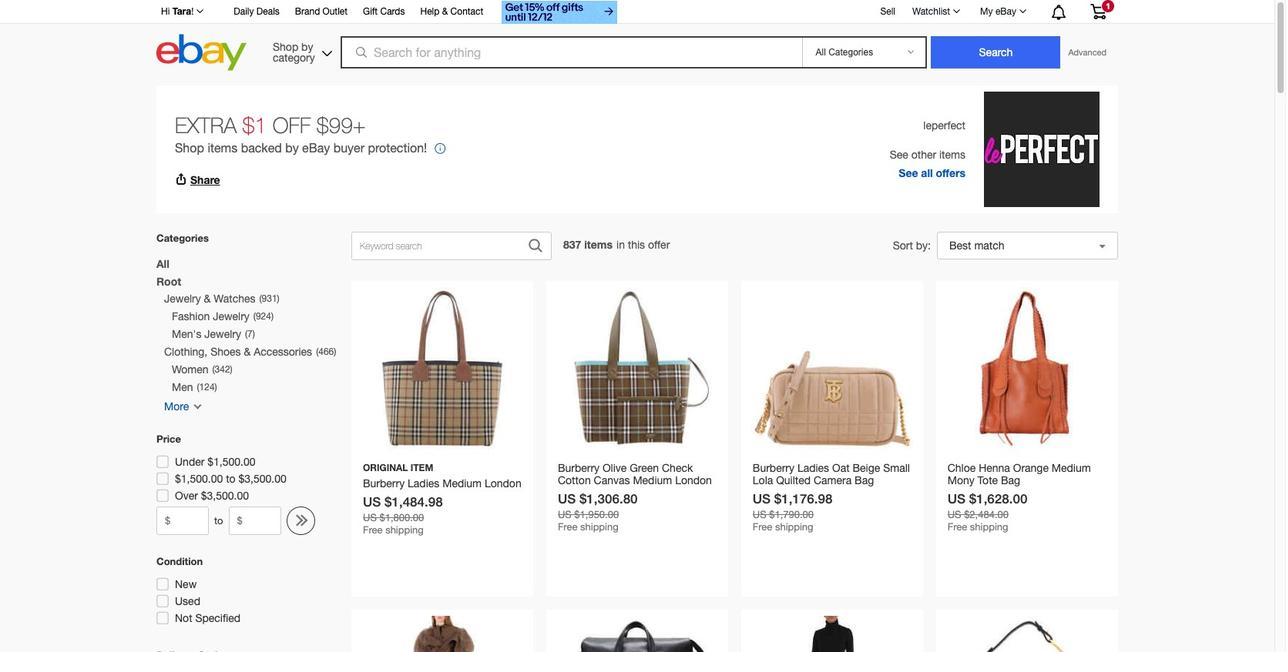 Task type: locate. For each thing, give the bounding box(es) containing it.
burberry inside burberry olive green check cotton canvas medium london tote 8078378
[[558, 462, 600, 475]]

jewelry down watches
[[213, 311, 250, 323]]

us down cotton
[[558, 491, 576, 507]]

bag right oat
[[855, 475, 874, 487]]

1 horizontal spatial items
[[584, 238, 613, 251]]

by down off
[[285, 141, 299, 155]]

shipping inside us $1,176.98 us $1,790.00 free shipping
[[775, 522, 814, 533]]

by:
[[916, 240, 931, 252]]

to inside price under $1,500.00 $1,500.00 to $3,500.00 over $3,500.00
[[226, 473, 236, 486]]

us left $2,484.00
[[948, 509, 961, 521]]

0 vertical spatial by
[[301, 40, 313, 53]]

original item
[[363, 462, 433, 474]]

free down $2,484.00
[[948, 522, 967, 533]]

0 vertical spatial &
[[442, 6, 448, 17]]

$99+
[[317, 113, 366, 138]]

match
[[974, 240, 1005, 252]]

1 horizontal spatial ebay
[[996, 6, 1017, 17]]

tote
[[978, 475, 998, 487], [558, 487, 578, 499]]

& down (7)
[[244, 346, 251, 358]]

1 vertical spatial to
[[214, 516, 223, 527]]

leperfect profile image image
[[984, 92, 1100, 207]]

shop down extra on the top
[[175, 141, 204, 155]]

chevron right image
[[293, 515, 306, 529], [298, 515, 310, 529]]

brand outlet
[[295, 6, 348, 17]]

shipping down $2,484.00
[[970, 522, 1008, 533]]

2 bag from the left
[[1001, 475, 1020, 487]]

$1,500.00 right the under
[[208, 456, 256, 469]]

shipping inside "us $1,628.00 us $2,484.00 free shipping"
[[970, 522, 1008, 533]]

& right help
[[442, 6, 448, 17]]

(931)
[[259, 294, 280, 304]]

2 chevron right image from the left
[[298, 515, 310, 529]]

$3,500.00 up the enter maximum price 'field'
[[239, 473, 287, 486]]

men's
[[172, 328, 201, 341]]

jewelry & watches link
[[164, 291, 255, 308]]

cotton
[[558, 475, 591, 487]]

best match button
[[937, 232, 1118, 260]]

1 horizontal spatial by
[[301, 40, 313, 53]]

free inside us $1,306.80 us $1,950.00 free shipping
[[558, 522, 578, 533]]

extra $1 off $99+
[[175, 113, 366, 138]]

us $1,484.98 us $1,800.00 free shipping
[[363, 494, 443, 536]]

specified
[[195, 613, 240, 625]]

advanced
[[1069, 48, 1107, 57]]

0 horizontal spatial bag
[[855, 475, 874, 487]]

1 vertical spatial jewelry
[[213, 311, 250, 323]]

clothing,
[[164, 346, 208, 358]]

price under $1,500.00 $1,500.00 to $3,500.00 over $3,500.00
[[156, 433, 287, 502]]

tara
[[172, 5, 191, 17]]

bag up "$1,628.00"
[[1001, 475, 1020, 487]]

women link
[[172, 361, 208, 379]]

1 vertical spatial ebay
[[302, 141, 330, 155]]

free for us $1,628.00
[[948, 522, 967, 533]]

0 vertical spatial ebay
[[996, 6, 1017, 17]]

offer
[[648, 239, 670, 251]]

watchlist
[[912, 6, 950, 17]]

1 horizontal spatial bag
[[1001, 475, 1020, 487]]

gift cards
[[363, 6, 405, 17]]

all
[[156, 257, 169, 271]]

tote left the 8078378
[[558, 487, 578, 499]]

&
[[442, 6, 448, 17], [204, 293, 211, 305], [244, 346, 251, 358]]

1 horizontal spatial &
[[244, 346, 251, 358]]

1 horizontal spatial shop
[[273, 40, 298, 53]]

medium right orange
[[1052, 462, 1091, 475]]

None submit
[[931, 36, 1061, 69]]

chc22as561h89884
[[948, 487, 1053, 499]]

free down $1,790.00
[[753, 522, 772, 533]]

sort by:
[[893, 240, 931, 252]]

best
[[949, 240, 971, 252]]

us down lola
[[753, 491, 771, 507]]

0 vertical spatial see
[[890, 148, 908, 161]]

(924)
[[253, 311, 274, 322]]

jewelry up fashion
[[164, 293, 201, 305]]

shipping inside us $1,306.80 us $1,950.00 free shipping
[[580, 522, 619, 533]]

0 horizontal spatial shop
[[175, 141, 204, 155]]

extra
[[175, 113, 237, 138]]

information image
[[435, 144, 446, 156]]

by down the brand
[[301, 40, 313, 53]]

brand
[[295, 6, 320, 17]]

see
[[890, 148, 908, 161], [899, 166, 918, 179]]

burberry up the 8078378
[[558, 462, 600, 475]]

items down extra on the top
[[208, 141, 238, 155]]

ebay right my
[[996, 6, 1017, 17]]

2 horizontal spatial &
[[442, 6, 448, 17]]

0 horizontal spatial medium
[[633, 475, 672, 487]]

shop
[[273, 40, 298, 53], [175, 141, 204, 155]]

daily deals link
[[234, 4, 280, 21]]

2 horizontal spatial items
[[939, 148, 966, 161]]

1 vertical spatial by
[[285, 141, 299, 155]]

shop inside the shop by category
[[273, 40, 298, 53]]

free inside us $1,484.98 us $1,800.00 free shipping
[[363, 525, 383, 536]]

see other items see all offers
[[890, 148, 966, 179]]

Search for anything text field
[[343, 38, 800, 67]]

share
[[190, 173, 220, 187]]

by
[[301, 40, 313, 53], [285, 141, 299, 155]]

free
[[558, 522, 578, 533], [753, 522, 772, 533], [948, 522, 967, 533], [363, 525, 383, 536]]

1 vertical spatial shop
[[175, 141, 204, 155]]

0 vertical spatial shop
[[273, 40, 298, 53]]

free down $1,800.00
[[363, 525, 383, 536]]

0 vertical spatial to
[[226, 473, 236, 486]]

items inside see other items see all offers
[[939, 148, 966, 161]]

mony
[[948, 475, 975, 487]]

shipping down $1,800.00
[[385, 525, 424, 536]]

1 horizontal spatial medium
[[1052, 462, 1091, 475]]

new
[[175, 579, 197, 591]]

olive
[[603, 462, 627, 475]]

1 bag from the left
[[855, 475, 874, 487]]

1 vertical spatial $1,500.00
[[175, 473, 223, 486]]

ebay left the buyer
[[302, 141, 330, 155]]

free inside us $1,176.98 us $1,790.00 free shipping
[[753, 522, 772, 533]]

this
[[628, 239, 645, 251]]

accessories
[[254, 346, 312, 358]]

burberry for $1,306.80
[[558, 462, 600, 475]]

2 vertical spatial &
[[244, 346, 251, 358]]

us
[[558, 491, 576, 507], [753, 491, 771, 507], [948, 491, 966, 507], [363, 494, 381, 510], [558, 509, 572, 521], [753, 509, 767, 521], [948, 509, 961, 521], [363, 512, 377, 524]]

quilted
[[776, 475, 811, 487]]

0 horizontal spatial to
[[214, 516, 223, 527]]

burberry inside burberry ladies oat beige small lola quilted camera bag 8063022
[[753, 462, 795, 475]]

burberry ladies oat beige small lola quilted camera bag 8063022
[[753, 462, 910, 499]]

hi tara !
[[161, 5, 194, 17]]

backed
[[241, 141, 282, 155]]

free inside "us $1,628.00 us $2,484.00 free shipping"
[[948, 522, 967, 533]]

shipping
[[580, 522, 619, 533], [775, 522, 814, 533], [970, 522, 1008, 533], [385, 525, 424, 536]]

jewelry up shoes
[[204, 328, 241, 341]]

categories
[[156, 232, 209, 244]]

1 vertical spatial see
[[899, 166, 918, 179]]

under
[[175, 456, 205, 469]]

$1,950.00
[[574, 509, 619, 521]]

green
[[630, 462, 659, 475]]

0 horizontal spatial items
[[208, 141, 238, 155]]

$1
[[243, 113, 267, 138]]

$3,500.00
[[239, 473, 287, 486], [201, 490, 249, 502]]

see left all
[[899, 166, 918, 179]]

daily
[[234, 6, 254, 17]]

shipping down $1,790.00
[[775, 522, 814, 533]]

2 burberry from the left
[[753, 462, 795, 475]]

0 horizontal spatial &
[[204, 293, 211, 305]]

medium right olive on the left of the page
[[633, 475, 672, 487]]

0 horizontal spatial ebay
[[302, 141, 330, 155]]

$3,500.00 right over
[[201, 490, 249, 502]]

1 horizontal spatial to
[[226, 473, 236, 486]]

$1,500.00 down the under
[[175, 473, 223, 486]]

outlet
[[323, 6, 348, 17]]

watches
[[214, 293, 255, 305]]

ebay
[[996, 6, 1017, 17], [302, 141, 330, 155]]

$1,500.00
[[208, 456, 256, 469], [175, 473, 223, 486]]

gift cards link
[[363, 4, 405, 21]]

$2,484.00
[[964, 509, 1009, 521]]

shop down deals on the left of the page
[[273, 40, 298, 53]]

over
[[175, 490, 198, 502]]

items up offers
[[939, 148, 966, 161]]

1 burberry from the left
[[558, 462, 600, 475]]

shipping down $1,950.00
[[580, 522, 619, 533]]

& up 'fashion jewelry' link
[[204, 293, 211, 305]]

1 horizontal spatial burberry
[[753, 462, 795, 475]]

$1,800.00
[[380, 512, 424, 524]]

burberry olive green check cotton canvas medium london tote 8078378
[[558, 462, 712, 499]]

0 horizontal spatial tote
[[558, 487, 578, 499]]

see left the other
[[890, 148, 908, 161]]

(342)
[[212, 365, 233, 375]]

0 vertical spatial $1,500.00
[[208, 456, 256, 469]]

us up $1,800.00
[[363, 494, 381, 510]]

tote up "$1,628.00"
[[978, 475, 998, 487]]

tote inside chloe henna orange medium mony tote bag chc22as561h89884
[[978, 475, 998, 487]]

to up the enter maximum price 'field'
[[226, 473, 236, 486]]

0 horizontal spatial burberry
[[558, 462, 600, 475]]

beige
[[853, 462, 880, 475]]

advanced link
[[1061, 37, 1114, 68]]

free down $1,950.00
[[558, 522, 578, 533]]

shipping inside us $1,484.98 us $1,800.00 free shipping
[[385, 525, 424, 536]]

oat
[[832, 462, 850, 475]]

us left $1,950.00
[[558, 509, 572, 521]]

shipping for $1,484.98
[[385, 525, 424, 536]]

burberry up 8063022
[[753, 462, 795, 475]]

items left in
[[584, 238, 613, 251]]

canvas
[[594, 475, 630, 487]]

to left the enter maximum price 'field'
[[214, 516, 223, 527]]

help & contact
[[420, 6, 483, 17]]

men's jewelry link
[[172, 326, 241, 344]]

1 horizontal spatial tote
[[978, 475, 998, 487]]



Task type: describe. For each thing, give the bounding box(es) containing it.
shop for shop by category
[[273, 40, 298, 53]]

0 vertical spatial $3,500.00
[[239, 473, 287, 486]]

brand outlet link
[[295, 4, 348, 21]]

not
[[175, 613, 192, 625]]

more
[[164, 401, 189, 413]]

by inside the shop by category
[[301, 40, 313, 53]]

us $1,628.00 us $2,484.00 free shipping
[[948, 491, 1028, 533]]

0 vertical spatial jewelry
[[164, 293, 201, 305]]

shipping for $1,176.98
[[775, 522, 814, 533]]

more button
[[164, 401, 200, 413]]

(466)
[[316, 347, 336, 358]]

small
[[883, 462, 910, 475]]

8063022
[[753, 487, 795, 499]]

shipping for $1,306.80
[[580, 522, 619, 533]]

us left $1,800.00
[[363, 512, 377, 524]]

item
[[411, 462, 433, 474]]

see other items link
[[890, 146, 966, 164]]

clothing, shoes & accessories link
[[164, 344, 312, 361]]

1 vertical spatial $3,500.00
[[201, 490, 249, 502]]

& inside 'account' navigation
[[442, 6, 448, 17]]

price
[[156, 433, 181, 445]]

daily deals
[[234, 6, 280, 17]]

men
[[172, 381, 193, 394]]

hi
[[161, 6, 170, 17]]

account navigation
[[153, 0, 1118, 26]]

none submit inside the shop by category banner
[[931, 36, 1061, 69]]

contact
[[451, 6, 483, 17]]

other
[[911, 148, 936, 161]]

chloe
[[948, 462, 976, 475]]

deals
[[256, 6, 280, 17]]

Keyword search text field
[[352, 233, 520, 260]]

ebay inside 'account' navigation
[[996, 6, 1017, 17]]

check
[[662, 462, 693, 475]]

shop by category button
[[266, 34, 335, 67]]

see all offers link
[[899, 164, 966, 182]]

used
[[175, 596, 200, 608]]

items for 837 items in this offer
[[584, 238, 613, 251]]

$1,484.98
[[385, 494, 443, 510]]

items for shop items backed by ebay buyer protection!
[[208, 141, 238, 155]]

men link
[[172, 379, 193, 397]]

bag inside burberry ladies oat beige small lola quilted camera bag 8063022
[[855, 475, 874, 487]]

all root jewelry & watches (931) fashion jewelry (924) men's jewelry (7) clothing, shoes & accessories (466) women (342) men (124) more
[[156, 257, 336, 413]]

1 chevron right image from the left
[[293, 515, 306, 529]]

burberry for $1,176.98
[[753, 462, 795, 475]]

bag inside chloe henna orange medium mony tote bag chc22as561h89884
[[1001, 475, 1020, 487]]

london
[[675, 475, 712, 487]]

off
[[273, 113, 311, 138]]

category
[[273, 51, 315, 64]]

shipping for $1,628.00
[[970, 522, 1008, 533]]

in
[[617, 239, 625, 251]]

!
[[191, 6, 194, 17]]

camera
[[814, 475, 852, 487]]

protection!
[[368, 141, 427, 155]]

shop for shop items backed by ebay buyer protection!
[[175, 141, 204, 155]]

share button
[[175, 173, 220, 187]]

all
[[921, 166, 933, 179]]

watchlist link
[[904, 2, 967, 21]]

ladies
[[798, 462, 829, 475]]

chloe henna orange medium mony tote bag chc22as561h89884
[[948, 462, 1091, 499]]

cards
[[380, 6, 405, 17]]

Enter minimum price field
[[156, 507, 209, 536]]

1 link
[[1081, 0, 1116, 22]]

henna
[[979, 462, 1010, 475]]

sell link
[[873, 6, 902, 17]]

condition
[[156, 556, 203, 568]]

root
[[156, 275, 181, 288]]

Enter maximum price field
[[229, 507, 281, 536]]

my ebay link
[[972, 2, 1033, 21]]

$1,306.80
[[579, 491, 638, 507]]

us $1,306.80 us $1,950.00 free shipping
[[558, 491, 638, 533]]

us down 8063022
[[753, 509, 767, 521]]

1 vertical spatial &
[[204, 293, 211, 305]]

my
[[980, 6, 993, 17]]

sell
[[880, 6, 896, 17]]

medium inside burberry olive green check cotton canvas medium london tote 8078378
[[633, 475, 672, 487]]

free for us $1,176.98
[[753, 522, 772, 533]]

new used not specified
[[175, 579, 240, 625]]

shop by category
[[273, 40, 315, 64]]

sort
[[893, 240, 913, 252]]

1
[[1106, 2, 1111, 11]]

get an extra 15% off image
[[502, 1, 618, 24]]

(7)
[[245, 329, 255, 340]]

0 horizontal spatial by
[[285, 141, 299, 155]]

tote inside burberry olive green check cotton canvas medium london tote 8078378
[[558, 487, 578, 499]]

837 items in this offer
[[563, 238, 670, 251]]

shop by category banner
[[153, 0, 1118, 75]]

buyer
[[333, 141, 365, 155]]

shop items backed by ebay buyer protection!
[[175, 141, 427, 155]]

us $1,176.98 us $1,790.00 free shipping
[[753, 491, 833, 533]]

837
[[563, 238, 581, 251]]

free for us $1,306.80
[[558, 522, 578, 533]]

offers
[[936, 166, 966, 179]]

2 vertical spatial jewelry
[[204, 328, 241, 341]]

medium inside chloe henna orange medium mony tote bag chc22as561h89884
[[1052, 462, 1091, 475]]

(124)
[[197, 382, 217, 393]]

us down mony
[[948, 491, 966, 507]]

$1,790.00
[[769, 509, 814, 521]]



Task type: vqa. For each thing, say whether or not it's contained in the screenshot.
'from'
no



